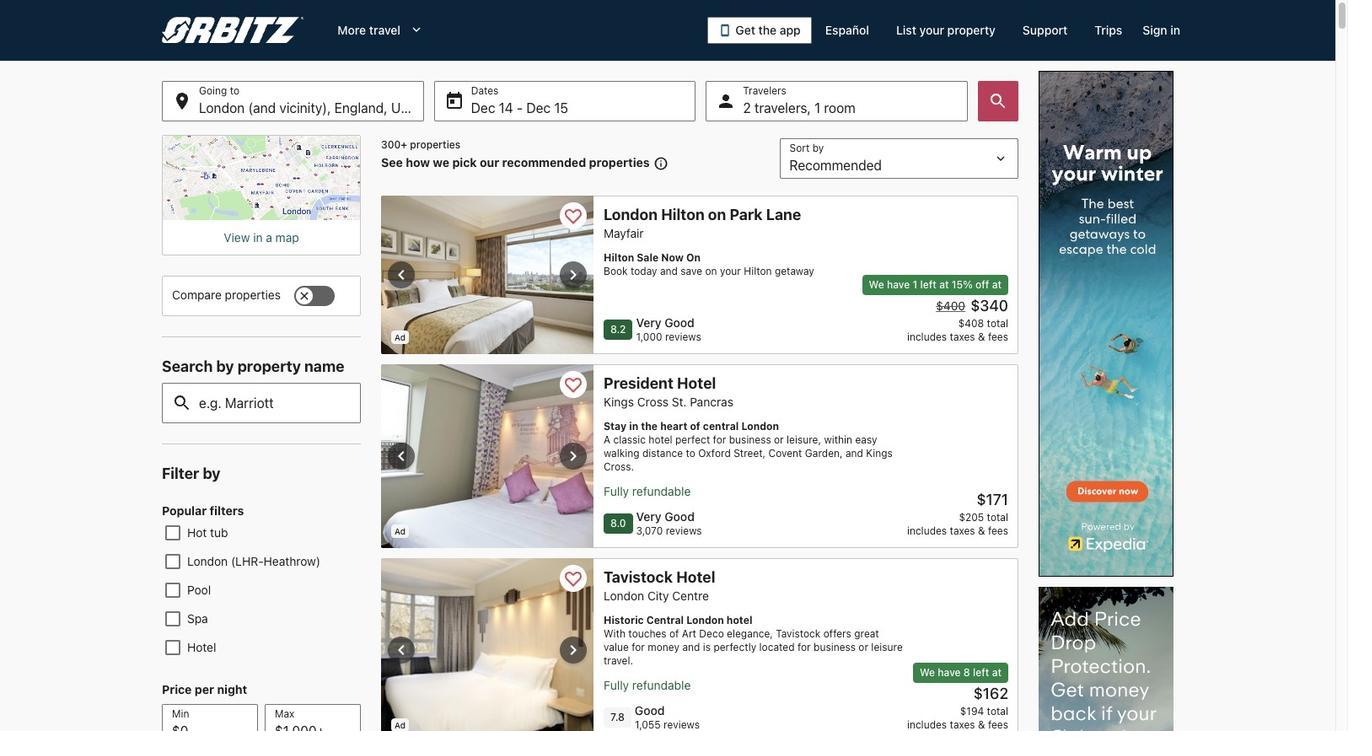 Task type: locate. For each thing, give the bounding box(es) containing it.
3 total from the top
[[987, 705, 1009, 718]]

street,
[[734, 447, 766, 460]]

0 horizontal spatial properties
[[225, 288, 281, 302]]

0 vertical spatial hilton
[[661, 206, 705, 224]]

filters
[[210, 504, 244, 518]]

0 vertical spatial kings
[[604, 395, 634, 409]]

0 vertical spatial taxes
[[950, 331, 976, 343]]

& down $205
[[978, 525, 986, 537]]

london up historic
[[604, 589, 645, 603]]

$0, Minimum, Price per night text field
[[162, 704, 258, 731]]

1 vertical spatial reception image
[[381, 558, 594, 731]]

0 vertical spatial total
[[987, 317, 1009, 330]]

by
[[216, 358, 234, 375], [203, 465, 221, 483]]

fully for tavistock hotel
[[604, 678, 629, 693]]

1 ad from the top
[[395, 332, 406, 342]]

1 vertical spatial your
[[720, 265, 741, 278]]

fully refundable down travel.
[[604, 678, 691, 693]]

perfect
[[676, 434, 710, 446]]

within
[[824, 434, 853, 446]]

reception image
[[381, 364, 594, 548], [381, 558, 594, 731]]

london inside historic central london hotel with touches of art deco elegance, tavistock offers great value for money and is perfectly located for business or leisure travel.
[[687, 614, 724, 627]]

0 horizontal spatial left
[[921, 278, 937, 291]]

for
[[713, 434, 727, 446], [632, 641, 645, 654], [798, 641, 811, 654]]

show next image for president hotel image
[[563, 446, 584, 466]]

property for your
[[948, 23, 996, 37]]

london up deco
[[687, 614, 724, 627]]

have inside we have 1 left at 15% off at $400 $340 $408 total includes taxes & fees
[[887, 278, 910, 291]]

0 vertical spatial by
[[216, 358, 234, 375]]

per
[[195, 683, 214, 697]]

2 ad from the top
[[395, 526, 406, 536]]

1 & from the top
[[978, 331, 986, 343]]

show previous image for tavistock hotel image
[[391, 640, 412, 660]]

1 vertical spatial hilton
[[604, 251, 635, 264]]

properties up we
[[410, 138, 461, 151]]

city
[[648, 589, 669, 603]]

your right save
[[720, 265, 741, 278]]

1 vertical spatial &
[[978, 525, 986, 537]]

reception image for tavistock
[[381, 558, 594, 731]]

by right the search
[[216, 358, 234, 375]]

1 inside dropdown button
[[815, 100, 821, 116]]

0 horizontal spatial the
[[641, 420, 658, 433]]

refundable down money
[[633, 678, 691, 693]]

1 left room
[[815, 100, 821, 116]]

have left 15%
[[887, 278, 910, 291]]

tavistock up located on the right of page
[[776, 628, 821, 640]]

hotel up pancras
[[677, 375, 716, 392]]

president
[[604, 375, 674, 392]]

hotel down spa
[[187, 640, 216, 655]]

the up "classic"
[[641, 420, 658, 433]]

good right 7.8
[[635, 703, 665, 718]]

1 horizontal spatial business
[[814, 641, 856, 654]]

filter by
[[162, 465, 221, 483]]

0 vertical spatial properties
[[410, 138, 461, 151]]

a
[[266, 230, 272, 245]]

or up covent
[[774, 434, 784, 446]]

2 vertical spatial hilton
[[744, 265, 772, 278]]

mayfair
[[604, 226, 644, 240]]

1 horizontal spatial or
[[859, 641, 869, 654]]

1 horizontal spatial have
[[938, 666, 961, 679]]

in left a
[[253, 230, 263, 245]]

london (lhr-heathrow)
[[187, 554, 321, 569]]

1 vertical spatial taxes
[[950, 525, 976, 537]]

0 vertical spatial reception image
[[381, 364, 594, 548]]

hilton up the now at top
[[661, 206, 705, 224]]

we inside we have 1 left at 15% off at $400 $340 $408 total includes taxes & fees
[[869, 278, 885, 291]]

and inside historic central london hotel with touches of art deco elegance, tavistock offers great value for money and is perfectly located for business or leisure travel.
[[683, 641, 700, 654]]

1 horizontal spatial and
[[683, 641, 700, 654]]

2 taxes from the top
[[950, 525, 976, 537]]

0 vertical spatial and
[[660, 265, 678, 278]]

0 horizontal spatial have
[[887, 278, 910, 291]]

property right list
[[948, 23, 996, 37]]

show previous image for president hotel image
[[391, 446, 412, 466]]

hotel up distance
[[649, 434, 673, 446]]

0 vertical spatial includes
[[908, 331, 947, 343]]

2 refundable from the top
[[633, 678, 691, 693]]

in inside 'dropdown button'
[[1171, 23, 1181, 37]]

taxes down $408
[[950, 331, 976, 343]]

0 vertical spatial refundable
[[633, 484, 691, 499]]

money
[[648, 641, 680, 654]]

0 vertical spatial fully refundable
[[604, 484, 691, 499]]

fees down $171
[[989, 525, 1009, 537]]

reviews inside very good 3,070 reviews
[[666, 525, 702, 537]]

hotel inside tavistock hotel london city centre
[[677, 569, 716, 586]]

business up street, at the bottom of the page
[[729, 434, 772, 446]]

very inside very good 1,000 reviews
[[636, 315, 662, 330]]

0 vertical spatial in
[[1171, 23, 1181, 37]]

for right located on the right of page
[[798, 641, 811, 654]]

on right save
[[706, 265, 718, 278]]

1 vertical spatial we
[[920, 666, 936, 679]]

fully refundable down cross.
[[604, 484, 691, 499]]

fully
[[604, 484, 629, 499], [604, 678, 629, 693]]

have
[[887, 278, 910, 291], [938, 666, 961, 679]]

very up 1,000
[[636, 315, 662, 330]]

very up 3,070
[[636, 509, 662, 524]]

0 vertical spatial your
[[920, 23, 945, 37]]

in inside button
[[253, 230, 263, 245]]

or
[[774, 434, 784, 446], [859, 641, 869, 654]]

in for sign
[[1171, 23, 1181, 37]]

1 horizontal spatial property
[[948, 23, 996, 37]]

2 vertical spatial hotel
[[187, 640, 216, 655]]

1 fees from the top
[[989, 331, 1009, 343]]

by right filter
[[203, 465, 221, 483]]

1,000
[[636, 331, 663, 343]]

1 for have
[[913, 278, 918, 291]]

2 total from the top
[[987, 511, 1009, 524]]

2 dec from the left
[[527, 100, 551, 116]]

your inside hilton sale now on book today and save on your hilton getaway
[[720, 265, 741, 278]]

garden,
[[805, 447, 843, 460]]

0 vertical spatial &
[[978, 331, 986, 343]]

0 horizontal spatial in
[[253, 230, 263, 245]]

reception image for president
[[381, 364, 594, 548]]

0 horizontal spatial tavistock
[[604, 569, 673, 586]]

1 vertical spatial in
[[253, 230, 263, 245]]

good inside very good 3,070 reviews
[[665, 509, 695, 524]]

view
[[224, 230, 250, 245]]

2 fully from the top
[[604, 678, 629, 693]]

reviews right 3,070
[[666, 525, 702, 537]]

your right list
[[920, 23, 945, 37]]

very inside very good 3,070 reviews
[[636, 509, 662, 524]]

for down "touches" at the bottom left of the page
[[632, 641, 645, 654]]

2 very from the top
[[636, 509, 662, 524]]

good
[[665, 315, 695, 330], [665, 509, 695, 524], [635, 703, 665, 718]]

or inside historic central london hotel with touches of art deco elegance, tavistock offers great value for money and is perfectly located for business or leisure travel.
[[859, 641, 869, 654]]

at
[[940, 278, 949, 291], [993, 278, 1002, 291], [993, 666, 1002, 679]]

in for view
[[253, 230, 263, 245]]

fees down $340
[[989, 331, 1009, 343]]

total down $340
[[987, 317, 1009, 330]]

8.0
[[611, 517, 626, 530]]

1 left 15%
[[913, 278, 918, 291]]

ad down show previous image for london hilton on park lane
[[395, 332, 406, 342]]

1 horizontal spatial the
[[759, 23, 777, 37]]

1
[[815, 100, 821, 116], [913, 278, 918, 291]]

2 fees from the top
[[989, 525, 1009, 537]]

total inside we have 1 left at 15% off at $400 $340 $408 total includes taxes & fees
[[987, 317, 1009, 330]]

0 vertical spatial or
[[774, 434, 784, 446]]

classic
[[614, 434, 646, 446]]

stay
[[604, 420, 627, 433]]

fees
[[989, 331, 1009, 343], [989, 525, 1009, 537]]

support
[[1023, 23, 1068, 37]]

price
[[162, 683, 192, 697]]

business down offers
[[814, 641, 856, 654]]

1 vertical spatial hotel
[[677, 569, 716, 586]]

hilton inside london hilton on park lane mayfair
[[661, 206, 705, 224]]

total down $171
[[987, 511, 1009, 524]]

easy
[[856, 434, 878, 446]]

popular
[[162, 504, 207, 518]]

1 vertical spatial left
[[973, 666, 990, 679]]

1 vertical spatial fully
[[604, 678, 629, 693]]

2 vertical spatial and
[[683, 641, 700, 654]]

good for very good 3,070 reviews
[[665, 509, 695, 524]]

0 vertical spatial hotel
[[649, 434, 673, 446]]

0 horizontal spatial dec
[[471, 100, 496, 116]]

dec left 14 on the left of page
[[471, 100, 496, 116]]

1 fully refundable from the top
[[604, 484, 691, 499]]

at right the off
[[993, 278, 1002, 291]]

1 total from the top
[[987, 317, 1009, 330]]

reviews right 1,000
[[665, 331, 702, 343]]

0 vertical spatial very
[[636, 315, 662, 330]]

2 horizontal spatial in
[[1171, 23, 1181, 37]]

0 vertical spatial of
[[690, 420, 701, 433]]

2
[[743, 100, 751, 116]]

1 vertical spatial properties
[[589, 155, 650, 170]]

hilton sale now on book today and save on your hilton getaway
[[604, 251, 815, 278]]

1 horizontal spatial left
[[973, 666, 990, 679]]

1 vertical spatial 1
[[913, 278, 918, 291]]

1 vertical spatial fully refundable
[[604, 678, 691, 693]]

0 horizontal spatial for
[[632, 641, 645, 654]]

0 horizontal spatial hilton
[[604, 251, 635, 264]]

1 vertical spatial includes
[[908, 525, 947, 537]]

properties for 300+ properties
[[410, 138, 461, 151]]

show next image for tavistock hotel image
[[563, 640, 584, 660]]

dec right -
[[527, 100, 551, 116]]

1 horizontal spatial properties
[[410, 138, 461, 151]]

hilton up book on the top left
[[604, 251, 635, 264]]

kings inside stay in the heart of central london a classic hotel perfect for business or leisure, within easy walking distance to oxford street, covent garden, and kings cross.
[[867, 447, 893, 460]]

1 vertical spatial total
[[987, 511, 1009, 524]]

taxes down $205
[[950, 525, 976, 537]]

at up the $162 at the right bottom of the page
[[993, 666, 1002, 679]]

hotel
[[649, 434, 673, 446], [727, 614, 753, 627]]

1 reception image from the top
[[381, 364, 594, 548]]

room
[[824, 100, 856, 116]]

hotel inside stay in the heart of central london a classic hotel perfect for business or leisure, within easy walking distance to oxford street, covent garden, and kings cross.
[[649, 434, 673, 446]]

good right 8.0
[[665, 509, 695, 524]]

2 travelers, 1 room button
[[706, 81, 968, 121]]

hotel up elegance,
[[727, 614, 753, 627]]

fully refundable for president
[[604, 484, 691, 499]]

1 refundable from the top
[[633, 484, 691, 499]]

refundable up very good 3,070 reviews
[[633, 484, 691, 499]]

0 horizontal spatial or
[[774, 434, 784, 446]]

see how we pick our recommended properties
[[381, 155, 650, 170]]

1 horizontal spatial 1
[[913, 278, 918, 291]]

london left the '(and'
[[199, 100, 245, 116]]

download the app button image
[[719, 24, 733, 37]]

hotel inside president hotel kings cross st. pancras
[[677, 375, 716, 392]]

total inside $162 $194 total
[[987, 705, 1009, 718]]

properties up "mayfair"
[[589, 155, 650, 170]]

properties
[[410, 138, 461, 151], [589, 155, 650, 170], [225, 288, 281, 302]]

small image
[[650, 156, 669, 171]]

1 vertical spatial fees
[[989, 525, 1009, 537]]

left inside we have 1 left at 15% off at $400 $340 $408 total includes taxes & fees
[[921, 278, 937, 291]]

2 vertical spatial good
[[635, 703, 665, 718]]

fully down cross.
[[604, 484, 629, 499]]

ad for london
[[395, 332, 406, 342]]

2 vertical spatial total
[[987, 705, 1009, 718]]

fully down travel.
[[604, 678, 629, 693]]

-
[[517, 100, 523, 116]]

2 horizontal spatial and
[[846, 447, 864, 460]]

0 horizontal spatial of
[[670, 628, 679, 640]]

3 ad from the top
[[395, 720, 406, 730]]

2 vertical spatial in
[[629, 420, 639, 433]]

1 horizontal spatial dec
[[527, 100, 551, 116]]

london
[[199, 100, 245, 116], [604, 206, 658, 224], [742, 420, 779, 433], [187, 554, 228, 569], [604, 589, 645, 603], [687, 614, 724, 627]]

more travel button
[[324, 15, 438, 46]]

0 horizontal spatial 1
[[815, 100, 821, 116]]

300+ properties
[[381, 138, 461, 151]]

and
[[660, 265, 678, 278], [846, 447, 864, 460], [683, 641, 700, 654]]

app
[[780, 23, 801, 37]]

tavistock up city
[[604, 569, 673, 586]]

1 for travelers,
[[815, 100, 821, 116]]

for down central
[[713, 434, 727, 446]]

ad down show previous image for president hotel
[[395, 526, 406, 536]]

refundable for tavistock
[[633, 678, 691, 693]]

hotel up the centre
[[677, 569, 716, 586]]

1 vertical spatial hotel
[[727, 614, 753, 627]]

property left the name at the left of the page
[[238, 358, 301, 375]]

& inside $171 $205 total includes taxes & fees
[[978, 525, 986, 537]]

hilton left the getaway
[[744, 265, 772, 278]]

taxes inside we have 1 left at 15% off at $400 $340 $408 total includes taxes & fees
[[950, 331, 976, 343]]

0 horizontal spatial hotel
[[649, 434, 673, 446]]

0 vertical spatial we
[[869, 278, 885, 291]]

reviews inside very good 1,000 reviews
[[665, 331, 702, 343]]

pick
[[453, 155, 477, 170]]

and down the now at top
[[660, 265, 678, 278]]

good down save
[[665, 315, 695, 330]]

oxford
[[699, 447, 731, 460]]

ad down the show previous image for tavistock hotel
[[395, 720, 406, 730]]

search by property name
[[162, 358, 345, 375]]

1 vertical spatial on
[[706, 265, 718, 278]]

search image
[[989, 91, 1009, 111]]

refundable
[[633, 484, 691, 499], [633, 678, 691, 693]]

dec 14 - dec 15
[[471, 100, 569, 116]]

london up street, at the bottom of the page
[[742, 420, 779, 433]]

0 horizontal spatial we
[[869, 278, 885, 291]]

300+
[[381, 138, 407, 151]]

the right get
[[759, 23, 777, 37]]

total down the $162 at the right bottom of the page
[[987, 705, 1009, 718]]

tavistock hotel london city centre
[[604, 569, 716, 603]]

taxes inside $171 $205 total includes taxes & fees
[[950, 525, 976, 537]]

0 horizontal spatial property
[[238, 358, 301, 375]]

properties for compare properties
[[225, 288, 281, 302]]

0 vertical spatial hotel
[[677, 375, 716, 392]]

1 vertical spatial tavistock
[[776, 628, 821, 640]]

have left 8
[[938, 666, 961, 679]]

1 taxes from the top
[[950, 331, 976, 343]]

2 vertical spatial ad
[[395, 720, 406, 730]]

on inside london hilton on park lane mayfair
[[708, 206, 727, 224]]

at left 15%
[[940, 278, 949, 291]]

properties right compare
[[225, 288, 281, 302]]

of left art
[[670, 628, 679, 640]]

on left park
[[708, 206, 727, 224]]

$400
[[937, 299, 966, 313]]

or down great
[[859, 641, 869, 654]]

1 vertical spatial business
[[814, 641, 856, 654]]

1 inside we have 1 left at 15% off at $400 $340 $408 total includes taxes & fees
[[913, 278, 918, 291]]

2 includes from the top
[[908, 525, 947, 537]]

0 vertical spatial have
[[887, 278, 910, 291]]

and down art
[[683, 641, 700, 654]]

1 horizontal spatial we
[[920, 666, 936, 679]]

0 vertical spatial tavistock
[[604, 569, 673, 586]]

0 vertical spatial on
[[708, 206, 727, 224]]

we for we have 1 left at 15% off at $400 $340 $408 total includes taxes & fees
[[869, 278, 885, 291]]

the
[[759, 23, 777, 37], [641, 420, 658, 433]]

good for very good 1,000 reviews
[[665, 315, 695, 330]]

0 horizontal spatial and
[[660, 265, 678, 278]]

walking
[[604, 447, 640, 460]]

see how we pick our recommended properties link
[[381, 155, 669, 171]]

1 vertical spatial or
[[859, 641, 869, 654]]

see
[[381, 155, 403, 170]]

property
[[948, 23, 996, 37], [238, 358, 301, 375]]

& down $408
[[978, 331, 986, 343]]

1 horizontal spatial of
[[690, 420, 701, 433]]

kings down easy
[[867, 447, 893, 460]]

2 & from the top
[[978, 525, 986, 537]]

15
[[554, 100, 569, 116]]

left right 8
[[973, 666, 990, 679]]

left for we have 1 left at 15% off at $400 $340 $408 total includes taxes & fees
[[921, 278, 937, 291]]

and inside stay in the heart of central london a classic hotel perfect for business or leisure, within easy walking distance to oxford street, covent garden, and kings cross.
[[846, 447, 864, 460]]

good inside very good 1,000 reviews
[[665, 315, 695, 330]]

on
[[708, 206, 727, 224], [706, 265, 718, 278]]

1 vertical spatial kings
[[867, 447, 893, 460]]

1 horizontal spatial tavistock
[[776, 628, 821, 640]]

1 vertical spatial good
[[665, 509, 695, 524]]

1 very from the top
[[636, 315, 662, 330]]

ad for tavistock
[[395, 720, 406, 730]]

more travel
[[338, 23, 401, 37]]

1 vertical spatial by
[[203, 465, 221, 483]]

$162 $194 total
[[961, 685, 1009, 718]]

in up "classic"
[[629, 420, 639, 433]]

1 vertical spatial very
[[636, 509, 662, 524]]

1 vertical spatial and
[[846, 447, 864, 460]]

1 horizontal spatial for
[[713, 434, 727, 446]]

support link
[[1010, 15, 1082, 46]]

and down easy
[[846, 447, 864, 460]]

1 horizontal spatial kings
[[867, 447, 893, 460]]

kings up stay
[[604, 395, 634, 409]]

1 horizontal spatial in
[[629, 420, 639, 433]]

pool
[[187, 583, 211, 597]]

fully refundable
[[604, 484, 691, 499], [604, 678, 691, 693]]

0 vertical spatial fully
[[604, 484, 629, 499]]

1 includes from the top
[[908, 331, 947, 343]]

1 fully from the top
[[604, 484, 629, 499]]

a
[[604, 434, 611, 446]]

in inside stay in the heart of central london a classic hotel perfect for business or leisure, within easy walking distance to oxford street, covent garden, and kings cross.
[[629, 420, 639, 433]]

1 vertical spatial ad
[[395, 526, 406, 536]]

2 reception image from the top
[[381, 558, 594, 731]]

1 vertical spatial refundable
[[633, 678, 691, 693]]

london up "mayfair"
[[604, 206, 658, 224]]

2 fully refundable from the top
[[604, 678, 691, 693]]

total inside $171 $205 total includes taxes & fees
[[987, 511, 1009, 524]]

in
[[1171, 23, 1181, 37], [253, 230, 263, 245], [629, 420, 639, 433]]

includes inside we have 1 left at 15% off at $400 $340 $408 total includes taxes & fees
[[908, 331, 947, 343]]

now
[[662, 251, 684, 264]]

2 vertical spatial properties
[[225, 288, 281, 302]]

in right sign
[[1171, 23, 1181, 37]]

static map image image
[[162, 135, 361, 220]]

tub
[[210, 526, 228, 540]]

show previous image for london hilton on park lane image
[[391, 265, 412, 285]]

have for we have 8 left at
[[938, 666, 961, 679]]

left up $400
[[921, 278, 937, 291]]

0 vertical spatial business
[[729, 434, 772, 446]]

of up perfect
[[690, 420, 701, 433]]

0 horizontal spatial kings
[[604, 395, 634, 409]]



Task type: vqa. For each thing, say whether or not it's contained in the screenshot.
reception image associated with Tavistock
yes



Task type: describe. For each thing, give the bounding box(es) containing it.
exterior image
[[381, 196, 594, 354]]

list your property
[[897, 23, 996, 37]]

filter
[[162, 465, 199, 483]]

tavistock inside historic central london hotel with touches of art deco elegance, tavistock offers great value for money and is perfectly located for business or leisure travel.
[[776, 628, 821, 640]]

3,070
[[636, 525, 663, 537]]

left for we have 8 left at
[[973, 666, 990, 679]]

search
[[162, 358, 213, 375]]

show next image for london hilton on park lane image
[[563, 265, 584, 285]]

leisure
[[872, 641, 903, 654]]

central
[[647, 614, 684, 627]]

8.2
[[611, 323, 626, 336]]

business inside stay in the heart of central london a classic hotel perfect for business or leisure, within easy walking distance to oxford street, covent garden, and kings cross.
[[729, 434, 772, 446]]

fully for president hotel
[[604, 484, 629, 499]]

or inside stay in the heart of central london a classic hotel perfect for business or leisure, within easy walking distance to oxford street, covent garden, and kings cross.
[[774, 434, 784, 446]]

england,
[[335, 100, 388, 116]]

total for $171
[[987, 511, 1009, 524]]

cross.
[[604, 461, 634, 473]]

$408
[[959, 317, 985, 330]]

by for search
[[216, 358, 234, 375]]

we for we have 8 left at
[[920, 666, 936, 679]]

map
[[276, 230, 299, 245]]

hotel for tavistock hotel
[[677, 569, 716, 586]]

central
[[703, 420, 739, 433]]

very for very good 1,000 reviews
[[636, 315, 662, 330]]

save
[[681, 265, 703, 278]]

london (and vicinity), england, united kingdom button
[[162, 81, 490, 121]]

we have 1 left at 15% off at $400 $340 $408 total includes taxes & fees
[[869, 278, 1009, 343]]

heathrow)
[[264, 554, 321, 569]]

travel
[[369, 23, 401, 37]]

total for $162
[[987, 705, 1009, 718]]

pancras
[[690, 395, 734, 409]]

travel.
[[604, 655, 634, 667]]

0 vertical spatial the
[[759, 23, 777, 37]]

sign in button
[[1136, 15, 1188, 46]]

get
[[736, 23, 756, 37]]

offers
[[824, 628, 852, 640]]

includes inside $171 $205 total includes taxes & fees
[[908, 525, 947, 537]]

more
[[338, 23, 366, 37]]

reviews for very good 1,000 reviews
[[665, 331, 702, 343]]

is
[[703, 641, 711, 654]]

art
[[682, 628, 697, 640]]

español
[[826, 23, 870, 37]]

business inside historic central london hotel with touches of art deco elegance, tavistock offers great value for money and is perfectly located for business or leisure travel.
[[814, 641, 856, 654]]

spa
[[187, 612, 208, 626]]

and inside hilton sale now on book today and save on your hilton getaway
[[660, 265, 678, 278]]

2 horizontal spatial properties
[[589, 155, 650, 170]]

fees inside $171 $205 total includes taxes & fees
[[989, 525, 1009, 537]]

popular filters
[[162, 504, 244, 518]]

our
[[480, 155, 500, 170]]

hot tub
[[187, 526, 228, 540]]

historic
[[604, 614, 644, 627]]

park
[[730, 206, 763, 224]]

compare properties
[[172, 288, 281, 302]]

(and
[[248, 100, 276, 116]]

name
[[305, 358, 345, 375]]

travelers,
[[755, 100, 811, 116]]

reviews for very good 3,070 reviews
[[666, 525, 702, 537]]

2 horizontal spatial for
[[798, 641, 811, 654]]

historic central london hotel with touches of art deco elegance, tavistock offers great value for money and is perfectly located for business or leisure travel.
[[604, 614, 903, 667]]

ad for president
[[395, 526, 406, 536]]

london inside london hilton on park lane mayfair
[[604, 206, 658, 224]]

tavistock inside tavistock hotel london city centre
[[604, 569, 673, 586]]

hot
[[187, 526, 207, 540]]

view in a map
[[224, 230, 299, 245]]

vicinity),
[[280, 100, 331, 116]]

recommended
[[502, 155, 586, 170]]

property for by
[[238, 358, 301, 375]]

7.8
[[611, 711, 625, 724]]

we have 8 left at
[[920, 666, 1002, 679]]

getaway
[[775, 265, 815, 278]]

get the app
[[736, 23, 801, 37]]

st.
[[672, 395, 687, 409]]

of inside stay in the heart of central london a classic hotel perfect for business or leisure, within easy walking distance to oxford street, covent garden, and kings cross.
[[690, 420, 701, 433]]

hotel inside historic central london hotel with touches of art deco elegance, tavistock offers great value for money and is perfectly located for business or leisure travel.
[[727, 614, 753, 627]]

of inside historic central london hotel with touches of art deco elegance, tavistock offers great value for money and is perfectly located for business or leisure travel.
[[670, 628, 679, 640]]

london inside tavistock hotel london city centre
[[604, 589, 645, 603]]

london down hot tub
[[187, 554, 228, 569]]

at for we have 1 left at 15% off at $400 $340 $408 total includes taxes & fees
[[940, 278, 949, 291]]

orbitz logo image
[[162, 17, 304, 44]]

how
[[406, 155, 430, 170]]

touches
[[629, 628, 667, 640]]

dec 14 - dec 15 button
[[434, 81, 696, 121]]

trips link
[[1082, 15, 1136, 46]]

london (and vicinity), england, united kingdom
[[199, 100, 490, 116]]

covent
[[769, 447, 803, 460]]

1 dec from the left
[[471, 100, 496, 116]]

hotel for president hotel
[[677, 375, 716, 392]]

$171
[[977, 491, 1009, 509]]

elegance,
[[727, 628, 773, 640]]

very good 3,070 reviews
[[636, 509, 702, 537]]

night
[[217, 683, 247, 697]]

deco
[[700, 628, 724, 640]]

1 horizontal spatial your
[[920, 23, 945, 37]]

compare
[[172, 288, 222, 302]]

united
[[391, 100, 432, 116]]

refundable for president
[[633, 484, 691, 499]]

london inside dropdown button
[[199, 100, 245, 116]]

fees inside we have 1 left at 15% off at $400 $340 $408 total includes taxes & fees
[[989, 331, 1009, 343]]

$340
[[971, 297, 1009, 315]]

have for we have 1 left at 15% off at $400 $340 $408 total includes taxes & fees
[[887, 278, 910, 291]]

sign in
[[1143, 23, 1181, 37]]

14
[[499, 100, 513, 116]]

london inside stay in the heart of central london a classic hotel perfect for business or leisure, within easy walking distance to oxford street, covent garden, and kings cross.
[[742, 420, 779, 433]]

for inside stay in the heart of central london a classic hotel perfect for business or leisure, within easy walking distance to oxford street, covent garden, and kings cross.
[[713, 434, 727, 446]]

in for stay
[[629, 420, 639, 433]]

kings inside president hotel kings cross st. pancras
[[604, 395, 634, 409]]

$1,000 and above, Maximum, Price per night text field
[[265, 704, 361, 731]]

very for very good 3,070 reviews
[[636, 509, 662, 524]]

at for we have 8 left at
[[993, 666, 1002, 679]]

we
[[433, 155, 450, 170]]

$400 button
[[935, 299, 968, 314]]

london hilton on park lane mayfair
[[604, 206, 802, 240]]

view in a map button
[[172, 230, 351, 246]]

centre
[[673, 589, 709, 603]]

leisure,
[[787, 434, 822, 446]]

sign
[[1143, 23, 1168, 37]]

value
[[604, 641, 629, 654]]

$194
[[961, 705, 985, 718]]

& inside we have 1 left at 15% off at $400 $340 $408 total includes taxes & fees
[[978, 331, 986, 343]]

the inside stay in the heart of central london a classic hotel perfect for business or leisure, within easy walking distance to oxford street, covent garden, and kings cross.
[[641, 420, 658, 433]]

distance
[[643, 447, 683, 460]]

fully refundable for tavistock
[[604, 678, 691, 693]]

heart
[[661, 420, 688, 433]]

2 travelers, 1 room
[[743, 100, 856, 116]]

15%
[[952, 278, 973, 291]]

great
[[855, 628, 880, 640]]

on inside hilton sale now on book today and save on your hilton getaway
[[706, 265, 718, 278]]

by for filter
[[203, 465, 221, 483]]



